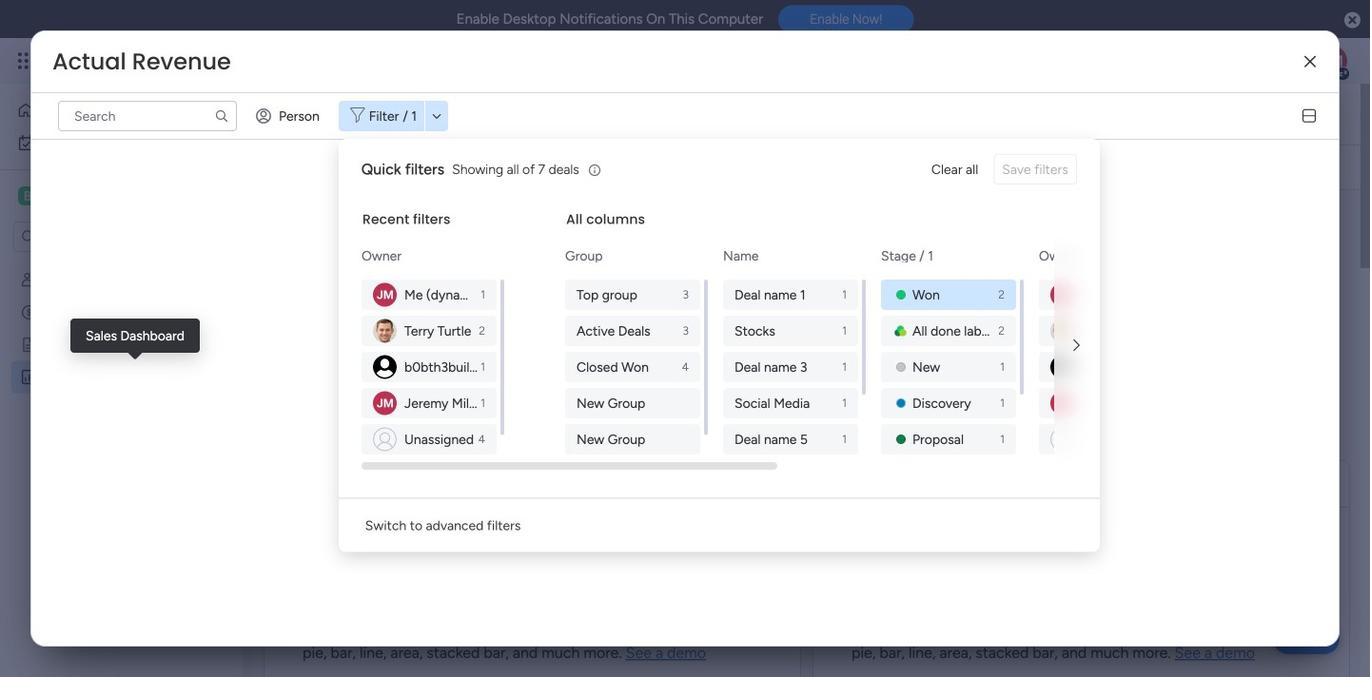 Task type: vqa. For each thing, say whether or not it's contained in the screenshot.
b0bth3builder2k23@gmail.com image to the right
yes



Task type: locate. For each thing, give the bounding box(es) containing it.
group group
[[565, 280, 704, 455]]

filter dashboard by text search field for search icon
[[58, 101, 237, 131]]

1 horizontal spatial owner group
[[1039, 280, 1178, 455]]

owner group
[[361, 280, 500, 455], [1039, 280, 1178, 455]]

list box
[[0, 260, 243, 650]]

1 horizontal spatial jeremy miller image
[[1317, 46, 1347, 76]]

select product image
[[17, 51, 36, 70]]

1 horizontal spatial filter dashboard by text search field
[[286, 152, 460, 183]]

Filter dashboard by text search field
[[58, 101, 237, 131], [286, 152, 460, 183]]

2 terry turtle image from the left
[[1050, 319, 1074, 343]]

0 vertical spatial filter dashboard by text search field
[[58, 101, 237, 131]]

None search field
[[58, 101, 237, 131], [286, 152, 460, 183]]

b0bth3builder2k23@gmail.com image
[[373, 355, 397, 379], [1050, 355, 1074, 379]]

0 horizontal spatial filter dashboard by text search field
[[58, 101, 237, 131]]

0 horizontal spatial jeremy miller image
[[1050, 392, 1074, 415]]

stage / 1 group
[[881, 280, 1020, 527]]

banner
[[252, 84, 1361, 190]]

arrow down image
[[425, 105, 448, 128]]

1 terry turtle image from the left
[[373, 319, 397, 343]]

jeremy miller image
[[1317, 46, 1347, 76], [1050, 392, 1074, 415]]

0 horizontal spatial terry turtle image
[[373, 319, 397, 343]]

1 vertical spatial filter dashboard by text search field
[[286, 152, 460, 183]]

1 horizontal spatial b0bth3builder2k23@gmail.com image
[[1050, 355, 1074, 379]]

name group
[[723, 280, 862, 527]]

share image
[[1215, 104, 1234, 123]]

0 vertical spatial none search field
[[58, 101, 237, 131]]

terry turtle image
[[373, 319, 397, 343], [1050, 319, 1074, 343]]

workspace image
[[18, 186, 37, 207]]

option
[[11, 95, 203, 126], [11, 128, 231, 158], [0, 263, 243, 267]]

0 horizontal spatial none search field
[[58, 101, 237, 131]]

filter dashboard by text search field for search image at the left
[[286, 152, 460, 183]]

dialog
[[339, 139, 1370, 552]]

1 horizontal spatial none search field
[[286, 152, 460, 183]]

1 vertical spatial jeremy miller image
[[1050, 392, 1074, 415]]

search image
[[214, 108, 229, 124]]

2 vertical spatial option
[[0, 263, 243, 267]]

None field
[[48, 47, 236, 77], [282, 94, 545, 134], [292, 213, 548, 238], [292, 472, 421, 497], [841, 472, 1184, 497], [48, 47, 236, 77], [282, 94, 545, 134], [292, 213, 548, 238], [292, 472, 421, 497], [841, 472, 1184, 497]]

1 vertical spatial none search field
[[286, 152, 460, 183]]

0 horizontal spatial b0bth3builder2k23@gmail.com image
[[373, 355, 397, 379]]

1 horizontal spatial terry turtle image
[[1050, 319, 1074, 343]]

jeremy miller image
[[373, 283, 397, 307], [1050, 283, 1074, 307], [373, 392, 397, 415]]

0 horizontal spatial owner group
[[361, 280, 500, 455]]

none search field search
[[58, 101, 237, 131]]

1 vertical spatial option
[[11, 128, 231, 158]]



Task type: describe. For each thing, give the bounding box(es) containing it.
0 vertical spatial option
[[11, 95, 203, 126]]

v2 fullscreen image
[[1313, 477, 1327, 491]]

1 owner group from the left
[[361, 280, 500, 455]]

search image
[[437, 160, 452, 175]]

2 b0bth3builder2k23@gmail.com image from the left
[[1050, 355, 1074, 379]]

add to favorites image
[[556, 104, 575, 123]]

public dashboard image
[[20, 368, 38, 386]]

v2 split view image
[[1303, 109, 1316, 123]]

dapulse x slim image
[[1305, 55, 1316, 69]]

0 vertical spatial jeremy miller image
[[1317, 46, 1347, 76]]

1 b0bth3builder2k23@gmail.com image from the left
[[373, 355, 397, 379]]

2 owner group from the left
[[1039, 280, 1178, 455]]

public board image
[[20, 336, 38, 354]]

dapulse close image
[[1345, 11, 1361, 30]]



